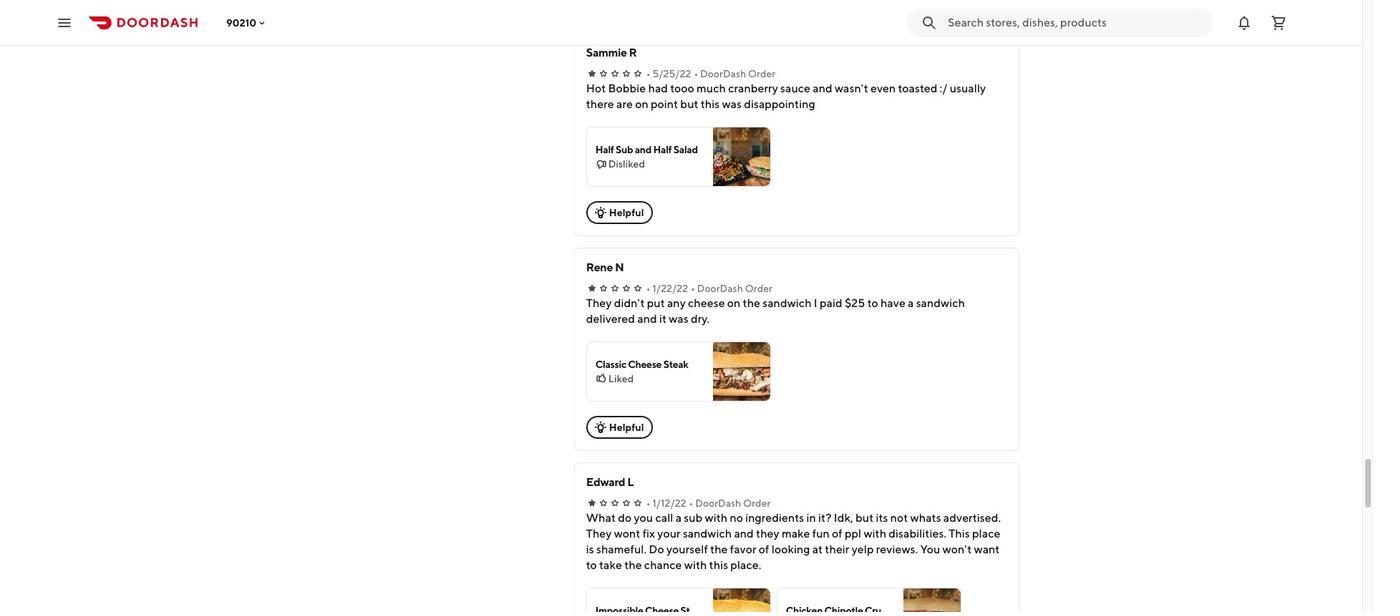 Task type: describe. For each thing, give the bounding box(es) containing it.
90210 button
[[226, 17, 268, 28]]

half sub and half salad
[[596, 144, 698, 155]]

helpful for r
[[609, 207, 644, 218]]

rene n
[[586, 261, 624, 274]]

Store search: begin typing to search for stores available on DoorDash text field
[[948, 15, 1204, 30]]

• 5/25/22 • doordash order
[[646, 68, 776, 79]]

0 items, open order cart image
[[1270, 14, 1287, 31]]

sub
[[616, 144, 633, 155]]

• right 1/22/22 at the top of page
[[691, 283, 695, 294]]

open menu image
[[56, 14, 73, 31]]

1/22/22
[[653, 283, 688, 294]]

edward
[[586, 475, 625, 489]]

order for l
[[743, 498, 771, 509]]

• 1/22/22 • doordash order
[[646, 283, 773, 294]]

sammie
[[586, 46, 627, 59]]

order for r
[[748, 68, 776, 79]]

1/12/22
[[653, 498, 686, 509]]

notification bell image
[[1236, 14, 1253, 31]]

chicken chipotle crunch image
[[903, 589, 961, 612]]

disliked
[[608, 158, 645, 170]]

doordash for rene n
[[697, 283, 743, 294]]

half sub and half salad image
[[713, 127, 770, 186]]

and
[[635, 144, 652, 155]]

helpful button for rene
[[586, 416, 653, 439]]

impossible cheese steak image
[[713, 589, 770, 612]]

doordash for sammie r
[[700, 68, 746, 79]]

rene
[[586, 261, 613, 274]]

sammie r
[[586, 46, 637, 59]]

doordash for edward l
[[695, 498, 741, 509]]



Task type: vqa. For each thing, say whether or not it's contained in the screenshot.
Sugar
no



Task type: locate. For each thing, give the bounding box(es) containing it.
1 helpful button from the top
[[586, 201, 653, 224]]

1 vertical spatial helpful
[[609, 422, 644, 433]]

doordash right 1/12/22
[[695, 498, 741, 509]]

• left 1/12/22
[[646, 498, 651, 509]]

order for n
[[745, 283, 773, 294]]

half right "and"
[[653, 144, 672, 155]]

edward l
[[586, 475, 634, 489]]

0 vertical spatial helpful button
[[586, 201, 653, 224]]

doordash right 1/22/22 at the top of page
[[697, 283, 743, 294]]

0 vertical spatial doordash
[[700, 68, 746, 79]]

salad
[[674, 144, 698, 155]]

half
[[596, 144, 614, 155], [653, 144, 672, 155]]

doordash
[[700, 68, 746, 79], [697, 283, 743, 294], [695, 498, 741, 509]]

• left 5/25/22
[[646, 68, 651, 79]]

helpful button down disliked at top
[[586, 201, 653, 224]]

1 horizontal spatial half
[[653, 144, 672, 155]]

r
[[629, 46, 637, 59]]

1 vertical spatial helpful button
[[586, 416, 653, 439]]

0 horizontal spatial half
[[596, 144, 614, 155]]

5/25/22
[[653, 68, 691, 79]]

steak
[[664, 359, 689, 370]]

2 helpful button from the top
[[586, 416, 653, 439]]

1 vertical spatial order
[[745, 283, 773, 294]]

1 half from the left
[[596, 144, 614, 155]]

classic cheese steak
[[596, 359, 689, 370]]

helpful down liked
[[609, 422, 644, 433]]

1 vertical spatial doordash
[[697, 283, 743, 294]]

• 1/12/22 • doordash order
[[646, 498, 771, 509]]

2 vertical spatial order
[[743, 498, 771, 509]]

90210
[[226, 17, 256, 28]]

classic cheese steak image
[[713, 342, 770, 401]]

classic
[[596, 359, 626, 370]]

cheese
[[628, 359, 662, 370]]

helpful down disliked at top
[[609, 207, 644, 218]]

order
[[748, 68, 776, 79], [745, 283, 773, 294], [743, 498, 771, 509]]

l
[[627, 475, 634, 489]]

n
[[615, 261, 624, 274]]

half left sub
[[596, 144, 614, 155]]

• left 1/22/22 at the top of page
[[646, 283, 651, 294]]

helpful button
[[586, 201, 653, 224], [586, 416, 653, 439]]

2 helpful from the top
[[609, 422, 644, 433]]

2 vertical spatial doordash
[[695, 498, 741, 509]]

•
[[646, 68, 651, 79], [694, 68, 698, 79], [646, 283, 651, 294], [691, 283, 695, 294], [646, 498, 651, 509], [689, 498, 693, 509]]

liked
[[608, 373, 634, 385]]

0 vertical spatial helpful
[[609, 207, 644, 218]]

helpful
[[609, 207, 644, 218], [609, 422, 644, 433]]

helpful for n
[[609, 422, 644, 433]]

2 half from the left
[[653, 144, 672, 155]]

doordash right 5/25/22
[[700, 68, 746, 79]]

• right 5/25/22
[[694, 68, 698, 79]]

0 vertical spatial order
[[748, 68, 776, 79]]

• right 1/12/22
[[689, 498, 693, 509]]

helpful button down liked
[[586, 416, 653, 439]]

1 helpful from the top
[[609, 207, 644, 218]]

helpful button for sammie
[[586, 201, 653, 224]]



